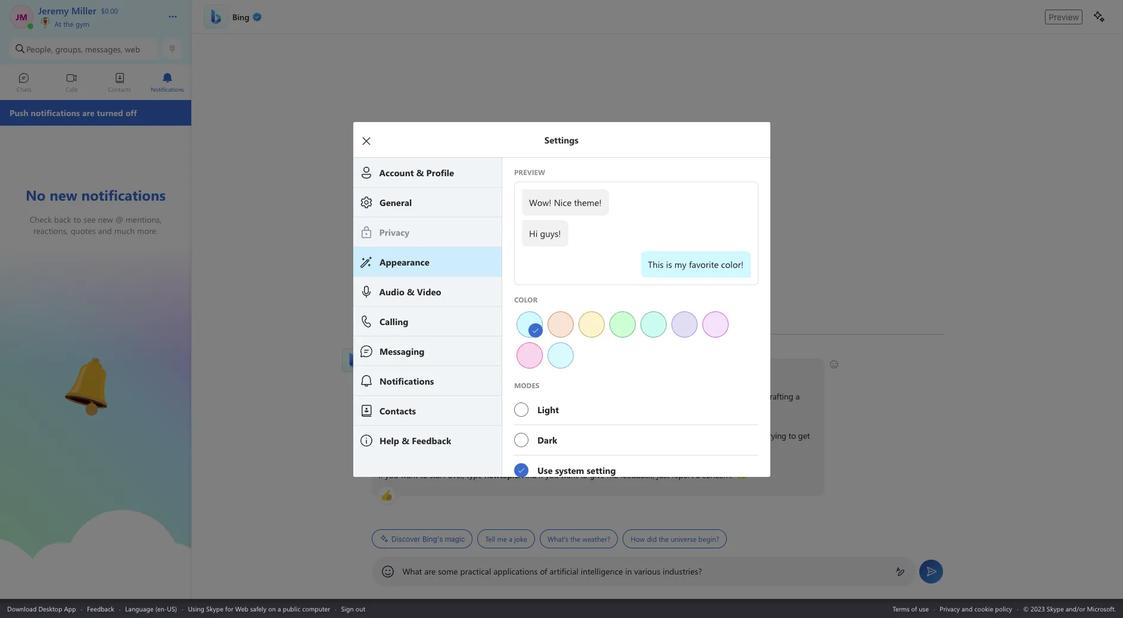 Task type: locate. For each thing, give the bounding box(es) containing it.
2 horizontal spatial for
[[673, 391, 683, 402]]

the inside button
[[570, 535, 580, 544]]

1 vertical spatial just
[[657, 470, 669, 481]]

1 horizontal spatial groups,
[[465, 404, 492, 415]]

industries?
[[663, 566, 702, 577]]

groups, inside people, groups, messages, web button
[[55, 43, 83, 55]]

0 horizontal spatial want
[[400, 470, 418, 481]]

1 vertical spatial groups,
[[465, 404, 492, 415]]

0 vertical spatial of
[[439, 391, 446, 402]]

0 horizontal spatial the
[[63, 19, 74, 29]]

ask
[[378, 391, 391, 402]]

2 i'm from the left
[[453, 430, 464, 442]]

0 vertical spatial groups,
[[55, 43, 83, 55]]

groups, inside 'ask me any type of question, like finding vegan restaurants in cambridge, itinerary for your trip to europe or drafting a story for curious kids. in groups, remember to mention me with @bing. i'm an ai preview, so i'm still learning. sometimes i might say something weird. don't get mad at me, i'm just trying to get better! if you want to start over, type'
[[465, 404, 492, 415]]

bing,
[[372, 348, 387, 358]]

0 horizontal spatial for
[[225, 605, 233, 613]]

of up kids.
[[439, 391, 446, 402]]

itinerary
[[642, 391, 671, 402]]

0 horizontal spatial get
[[681, 430, 693, 442]]

1 want from the left
[[400, 470, 418, 481]]

bing, 9:24 am
[[372, 348, 415, 358]]

get
[[681, 430, 693, 442], [798, 430, 810, 442]]

1 horizontal spatial get
[[798, 430, 810, 442]]

are
[[424, 566, 436, 577]]

like
[[483, 391, 495, 402]]

just inside 'ask me any type of question, like finding vegan restaurants in cambridge, itinerary for your trip to europe or drafting a story for curious kids. in groups, remember to mention me with @bing. i'm an ai preview, so i'm still learning. sometimes i might say something weird. don't get mad at me, i'm just trying to get better! if you want to start over, type'
[[750, 430, 763, 442]]

0 horizontal spatial in
[[590, 391, 596, 402]]

me right tell
[[497, 535, 507, 544]]

newtopic
[[484, 470, 518, 481]]

to
[[718, 391, 726, 402], [533, 404, 541, 415], [788, 430, 796, 442], [420, 470, 427, 481], [580, 470, 587, 481]]

privacy and cookie policy
[[940, 605, 1012, 613]]

so
[[443, 430, 451, 442]]

2 vertical spatial of
[[911, 605, 917, 613]]

discover
[[391, 535, 420, 544]]

2 vertical spatial for
[[225, 605, 233, 613]]

language (en-us)
[[125, 605, 177, 613]]

of left use
[[911, 605, 917, 613]]

0 horizontal spatial groups,
[[55, 43, 83, 55]]

groups, down like
[[465, 404, 492, 415]]

0 horizontal spatial type
[[421, 391, 437, 402]]

a inside 'ask me any type of question, like finding vegan restaurants in cambridge, itinerary for your trip to europe or drafting a story for curious kids. in groups, remember to mention me with @bing. i'm an ai preview, so i'm still learning. sometimes i might say something weird. don't get mad at me, i'm just trying to get better! if you want to start over, type'
[[795, 391, 799, 402]]

1 horizontal spatial i'm
[[453, 430, 464, 442]]

a inside button
[[509, 535, 512, 544]]

me,
[[722, 430, 735, 442]]

privacy and cookie policy link
[[940, 605, 1012, 613]]

you inside 'ask me any type of question, like finding vegan restaurants in cambridge, itinerary for your trip to europe or drafting a story for curious kids. in groups, remember to mention me with @bing. i'm an ai preview, so i'm still learning. sometimes i might say something weird. don't get mad at me, i'm just trying to get better! if you want to start over, type'
[[385, 470, 398, 481]]

1 vertical spatial type
[[466, 470, 482, 481]]

i'm
[[378, 430, 389, 442], [453, 430, 464, 442], [737, 430, 748, 442]]

0 vertical spatial how
[[439, 365, 455, 376]]

1 vertical spatial for
[[398, 404, 408, 415]]

9:24
[[389, 348, 402, 358]]

1 vertical spatial i
[[555, 430, 557, 442]]

1 horizontal spatial how
[[630, 535, 645, 544]]

you
[[494, 365, 507, 376], [385, 470, 398, 481], [545, 470, 558, 481]]

a left joke
[[509, 535, 512, 544]]

0 horizontal spatial how
[[439, 365, 455, 376]]

download
[[7, 605, 37, 613]]

i left might on the bottom
[[555, 430, 557, 442]]

0 horizontal spatial of
[[439, 391, 446, 402]]

1 horizontal spatial type
[[466, 470, 482, 481]]

i inside 'ask me any type of question, like finding vegan restaurants in cambridge, itinerary for your trip to europe or drafting a story for curious kids. in groups, remember to mention me with @bing. i'm an ai preview, so i'm still learning. sometimes i might say something weird. don't get mad at me, i'm just trying to get better! if you want to start over, type'
[[555, 430, 557, 442]]

download desktop app
[[7, 605, 76, 613]]

to down vegan
[[533, 404, 541, 415]]

cookie
[[975, 605, 994, 613]]

weird.
[[636, 430, 658, 442]]

Light checkbox
[[513, 395, 758, 425]]

a right drafting
[[795, 391, 799, 402]]

mad
[[695, 430, 711, 442]]

1 vertical spatial how
[[630, 535, 645, 544]]

how
[[439, 365, 455, 376], [630, 535, 645, 544]]

type right over,
[[466, 470, 482, 481]]

just left the trying
[[750, 430, 763, 442]]

2 horizontal spatial of
[[911, 605, 917, 613]]

out
[[356, 605, 365, 613]]

preview,
[[412, 430, 441, 442]]

in inside 'ask me any type of question, like finding vegan restaurants in cambridge, itinerary for your trip to europe or drafting a story for curious kids. in groups, remember to mention me with @bing. i'm an ai preview, so i'm still learning. sometimes i might say something weird. don't get mad at me, i'm just trying to get better! if you want to start over, type'
[[590, 391, 596, 402]]

type up curious
[[421, 391, 437, 402]]

trip
[[704, 391, 716, 402]]

Use system setting checkbox
[[513, 456, 758, 486]]

1 horizontal spatial i
[[555, 430, 557, 442]]

for
[[673, 391, 683, 402], [398, 404, 408, 415], [225, 605, 233, 613]]

(openhands)
[[736, 469, 780, 480]]

and
[[522, 470, 536, 481]]

1 get from the left
[[681, 430, 693, 442]]

1 horizontal spatial for
[[398, 404, 408, 415]]

safely
[[250, 605, 267, 613]]

3 i'm from the left
[[737, 430, 748, 442]]

the right what's at the bottom
[[570, 535, 580, 544]]

people, groups, messages, web button
[[10, 38, 158, 60]]

0 horizontal spatial i'm
[[378, 430, 389, 442]]

the for at
[[63, 19, 74, 29]]

how did the universe begin? button
[[623, 530, 727, 549]]

want left start
[[400, 470, 418, 481]]

for left web
[[225, 605, 233, 613]]

1 vertical spatial in
[[625, 566, 632, 577]]

type
[[421, 391, 437, 402], [466, 470, 482, 481]]

finding
[[497, 391, 522, 402]]

0 vertical spatial for
[[673, 391, 683, 402]]

me right give at the right of page
[[607, 470, 618, 481]]

1 horizontal spatial in
[[625, 566, 632, 577]]

using skype for web safely on a public computer link
[[188, 605, 330, 613]]

how left did
[[630, 535, 645, 544]]

feedback
[[87, 605, 114, 613]]

i'm right me,
[[737, 430, 748, 442]]

discover bing's magic
[[391, 535, 465, 544]]

(smileeyes)
[[536, 364, 576, 375]]

download desktop app link
[[7, 605, 76, 613]]

2 horizontal spatial i'm
[[737, 430, 748, 442]]

1 vertical spatial of
[[540, 566, 547, 577]]

me
[[393, 391, 404, 402], [575, 404, 586, 415], [607, 470, 618, 481], [497, 535, 507, 544]]

terms
[[893, 605, 910, 613]]

using skype for web safely on a public computer
[[188, 605, 330, 613]]

0 horizontal spatial just
[[657, 470, 669, 481]]

0 vertical spatial just
[[750, 430, 763, 442]]

0 vertical spatial i
[[472, 365, 474, 376]]

story
[[378, 404, 396, 415]]

of left artificial
[[540, 566, 547, 577]]

0 horizontal spatial you
[[385, 470, 398, 481]]

can
[[457, 365, 470, 376]]

people, groups, messages, web
[[26, 43, 140, 55]]

0 vertical spatial in
[[590, 391, 596, 402]]

in
[[456, 404, 463, 415]]

i'm left an
[[378, 430, 389, 442]]

concern.
[[702, 470, 732, 481]]

bing
[[418, 365, 434, 376]]

get left mad on the bottom of page
[[681, 430, 693, 442]]

i'm right so
[[453, 430, 464, 442]]

public
[[283, 605, 300, 613]]

1 horizontal spatial of
[[540, 566, 547, 577]]

to left give at the right of page
[[580, 470, 587, 481]]

the right at
[[63, 19, 74, 29]]

in up with
[[590, 391, 596, 402]]

and
[[962, 605, 973, 613]]

restaurants
[[548, 391, 588, 402]]

skype
[[206, 605, 223, 613]]

of inside 'ask me any type of question, like finding vegan restaurants in cambridge, itinerary for your trip to europe or drafting a story for curious kids. in groups, remember to mention me with @bing. i'm an ai preview, so i'm still learning. sometimes i might say something weird. don't get mad at me, i'm just trying to get better! if you want to start over, type'
[[439, 391, 446, 402]]

get right the trying
[[798, 430, 810, 442]]

bell
[[60, 353, 75, 366]]

1 horizontal spatial just
[[750, 430, 763, 442]]

any
[[406, 391, 419, 402]]

sign
[[341, 605, 354, 613]]

tab list
[[0, 67, 191, 100]]

might
[[559, 430, 580, 442]]

groups,
[[55, 43, 83, 55], [465, 404, 492, 415]]

want
[[400, 470, 418, 481], [561, 470, 578, 481]]

for right story
[[398, 404, 408, 415]]

how right !
[[439, 365, 455, 376]]

computer
[[302, 605, 330, 613]]

the right did
[[659, 535, 669, 544]]

1 horizontal spatial the
[[570, 535, 580, 544]]

in left various
[[625, 566, 632, 577]]

want left give at the right of page
[[561, 470, 578, 481]]

0 horizontal spatial i
[[472, 365, 474, 376]]

people,
[[26, 43, 53, 55]]

groups, down at the gym
[[55, 43, 83, 55]]

me inside tell me a joke button
[[497, 535, 507, 544]]

trying
[[765, 430, 786, 442]]

1 horizontal spatial want
[[561, 470, 578, 481]]

on
[[268, 605, 276, 613]]

for left "your"
[[673, 391, 683, 402]]

1 horizontal spatial you
[[494, 365, 507, 376]]

theme dialog
[[353, 122, 788, 619]]

intelligence
[[581, 566, 623, 577]]

just left report
[[657, 470, 669, 481]]

i right can on the left of page
[[472, 365, 474, 376]]



Task type: vqa. For each thing, say whether or not it's contained in the screenshot.
Type a meeting name (optional) text field
no



Task type: describe. For each thing, give the bounding box(es) containing it.
am
[[404, 348, 415, 358]]

at
[[713, 430, 720, 442]]

2 want from the left
[[561, 470, 578, 481]]

say
[[582, 430, 594, 442]]

me left with
[[575, 404, 586, 415]]

to right the trying
[[788, 430, 796, 442]]

help
[[476, 365, 492, 376]]

web
[[235, 605, 248, 613]]

sign out
[[341, 605, 365, 613]]

this
[[395, 365, 408, 376]]

at the gym
[[52, 19, 89, 29]]

ai
[[402, 430, 409, 442]]

magic
[[445, 535, 465, 544]]

if
[[378, 470, 383, 481]]

europe
[[728, 391, 753, 402]]

newtopic . and if you want to give me feedback, just report a concern.
[[484, 470, 734, 481]]

language
[[125, 605, 154, 613]]

preview
[[1049, 12, 1079, 22]]

your
[[686, 391, 702, 402]]

give
[[590, 470, 604, 481]]

better!
[[378, 443, 402, 455]]

at the gym button
[[38, 17, 156, 29]]

Dark checkbox
[[513, 425, 758, 455]]

report
[[671, 470, 694, 481]]

gym
[[75, 19, 89, 29]]

2 get from the left
[[798, 430, 810, 442]]

today?
[[509, 365, 533, 376]]

curious
[[410, 404, 436, 415]]

sign out link
[[341, 605, 365, 613]]

what are some practical applications of artificial intelligence in various industries?
[[403, 566, 702, 577]]

want inside 'ask me any type of question, like finding vegan restaurants in cambridge, itinerary for your trip to europe or drafting a story for curious kids. in groups, remember to mention me with @bing. i'm an ai preview, so i'm still learning. sometimes i might say something weird. don't get mad at me, i'm just trying to get better! if you want to start over, type'
[[400, 470, 418, 481]]

an
[[391, 430, 400, 442]]

privacy
[[940, 605, 960, 613]]

!
[[434, 365, 437, 376]]

2 horizontal spatial you
[[545, 470, 558, 481]]

kids.
[[438, 404, 454, 415]]

universe
[[671, 535, 696, 544]]

using
[[188, 605, 204, 613]]

begin?
[[698, 535, 719, 544]]

question,
[[448, 391, 481, 402]]

did
[[647, 535, 657, 544]]

@bing.
[[606, 404, 631, 415]]

artificial
[[550, 566, 579, 577]]

over,
[[447, 470, 464, 481]]

to right trip
[[718, 391, 726, 402]]

if
[[539, 470, 543, 481]]

what
[[403, 566, 422, 577]]

1 i'm from the left
[[378, 430, 389, 442]]

at
[[54, 19, 61, 29]]

weather?
[[582, 535, 610, 544]]

is
[[410, 365, 416, 376]]

some
[[438, 566, 458, 577]]

hey, this is bing ! how can i help you today?
[[378, 365, 535, 376]]

messages,
[[85, 43, 123, 55]]

0 vertical spatial type
[[421, 391, 437, 402]]

the for what's
[[570, 535, 580, 544]]

practical
[[460, 566, 491, 577]]

tell
[[485, 535, 495, 544]]

2 horizontal spatial the
[[659, 535, 669, 544]]

terms of use
[[893, 605, 929, 613]]

a right 'on'
[[278, 605, 281, 613]]

what's the weather?
[[547, 535, 610, 544]]

ask me any type of question, like finding vegan restaurants in cambridge, itinerary for your trip to europe or drafting a story for curious kids. in groups, remember to mention me with @bing. i'm an ai preview, so i'm still learning. sometimes i might say something weird. don't get mad at me, i'm just trying to get better! if you want to start over, type
[[378, 391, 812, 481]]

.
[[518, 470, 520, 481]]

us)
[[167, 605, 177, 613]]

policy
[[995, 605, 1012, 613]]

app
[[64, 605, 76, 613]]

applications
[[493, 566, 538, 577]]

something
[[596, 430, 634, 442]]

tell me a joke
[[485, 535, 527, 544]]

bing's
[[422, 535, 443, 544]]

or
[[755, 391, 763, 402]]

sometimes
[[513, 430, 553, 442]]

drafting
[[765, 391, 793, 402]]

terms of use link
[[893, 605, 929, 613]]

start
[[429, 470, 445, 481]]

a right report
[[696, 470, 700, 481]]

mention
[[543, 404, 573, 415]]

how inside button
[[630, 535, 645, 544]]

with
[[588, 404, 604, 415]]

feedback link
[[87, 605, 114, 613]]

how did the universe begin?
[[630, 535, 719, 544]]

language (en-us) link
[[125, 605, 177, 613]]

remember
[[494, 404, 531, 415]]

me left the any
[[393, 391, 404, 402]]

learning.
[[480, 430, 511, 442]]

feedback,
[[620, 470, 654, 481]]

to left start
[[420, 470, 427, 481]]

Type a message text field
[[403, 566, 886, 577]]

desktop
[[38, 605, 62, 613]]



